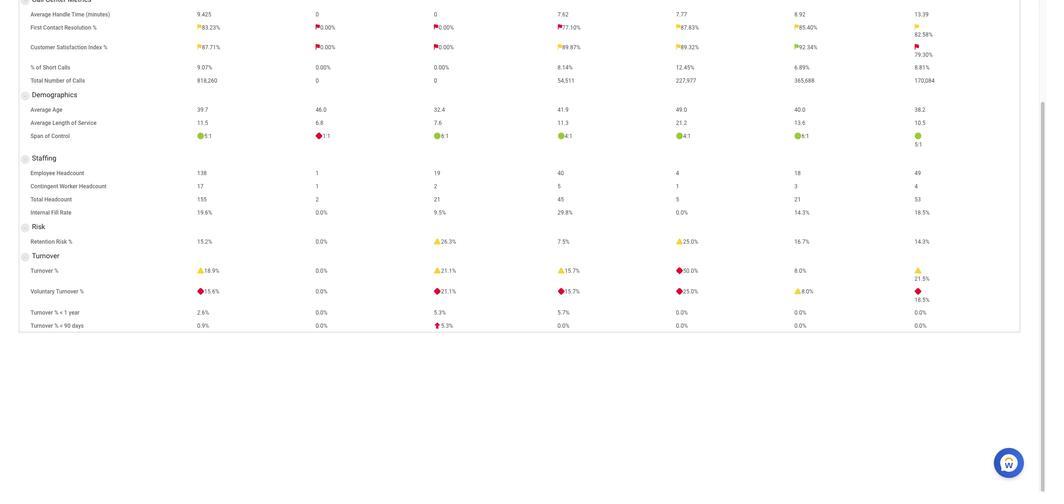Task type: locate. For each thing, give the bounding box(es) containing it.
5 the voluntary turnover % for this organization is too high.  please investigate. element from the left
[[915, 288, 1017, 304]]

the turnover percentage for this organization is a bit high. watch this. image for 21.1%
[[434, 267, 441, 274]]

over 80% of customers are satisfied. image
[[197, 44, 202, 50], [558, 44, 563, 50], [676, 44, 681, 50]]

the voluntary turnover % for this organization is too high.  please investigate. image
[[434, 288, 441, 295], [915, 288, 922, 295]]

29.8%
[[558, 210, 573, 216]]

0 horizontal spatial the retention risk rate for this is getting into the yellow zone, please watch and mitigate accordingly. element
[[434, 238, 550, 246]]

the retention risk rate for this is getting into the yellow zone, please watch and mitigate accordingly. image
[[434, 238, 441, 245], [676, 238, 684, 245]]

of right number
[[66, 78, 71, 84]]

the retention risk rate for this is getting into the yellow zone, please watch and mitigate accordingly. image up the turnover percentage for this organization is deemed too high.  please investigate. icon
[[676, 238, 684, 245]]

the turnover percentage for this organization is a bit high. watch this. image for 21.5%
[[915, 267, 922, 274]]

over 80% of calls are resolved on the first contact. element
[[197, 24, 308, 32], [676, 24, 787, 32], [795, 24, 908, 32], [915, 24, 1017, 39]]

25.0% for 26.3%
[[684, 239, 699, 245]]

average up first
[[31, 11, 51, 18]]

9.07%
[[197, 64, 212, 71]]

4:1 down "11.3"
[[565, 133, 573, 140]]

2 horizontal spatial an average of 4 - 9 direct reports is the right average. image
[[915, 132, 922, 140]]

over 80% of customers are satisfied. image for 89.87%
[[558, 44, 563, 50]]

4 collapse image from the top
[[21, 252, 27, 263]]

the turnover percentage for this organization is a bit high. watch this. image up 15.6%
[[197, 267, 204, 274]]

turnover for turnover %
[[31, 268, 53, 274]]

2 6:1 from the left
[[802, 133, 810, 140]]

the voluntary turnover % for this organization is too high.  please investigate. image down the turnover percentage for this organization is deemed too high.  please investigate. icon
[[676, 288, 684, 295]]

6.8
[[316, 120, 324, 126]]

headcount for employee headcount
[[57, 170, 84, 177]]

over 80% of calls are resolved on the first contact. element containing 83.23%
[[197, 24, 308, 32]]

82.58%
[[915, 32, 934, 38]]

average for average length of service
[[31, 120, 51, 126]]

15.7% up 5.7% on the bottom right of the page
[[565, 288, 580, 295]]

0 vertical spatial calls
[[58, 64, 70, 71]]

21.5%
[[915, 276, 930, 282]]

25.0% inside "the retention risk rate for this is getting into the yellow zone, please watch and mitigate accordingly." element
[[684, 239, 699, 245]]

3 an average of 4 - 9 direct reports is the right average. image from the left
[[676, 132, 684, 140]]

12.45%
[[676, 64, 695, 71]]

0 horizontal spatial 6:1
[[441, 133, 449, 140]]

18.5%
[[915, 210, 930, 216], [915, 297, 930, 303]]

0 vertical spatial average
[[31, 11, 51, 18]]

1 the voluntary turnover % for this organization is too high.  please investigate. element from the left
[[197, 288, 308, 296]]

1 vertical spatial average
[[31, 107, 51, 113]]

0 horizontal spatial risk
[[32, 223, 45, 231]]

1 the retention risk rate for this is getting into the yellow zone, please watch and mitigate accordingly. element from the left
[[434, 238, 550, 246]]

54,511
[[558, 78, 575, 84]]

4 the voluntary turnover % for this organization is too high.  please investigate. element from the left
[[676, 288, 787, 296]]

6.89%
[[795, 64, 810, 71]]

18.9%
[[204, 268, 220, 274]]

0 vertical spatial 18.5%
[[915, 210, 930, 216]]

1 vertical spatial risk
[[56, 239, 67, 245]]

0 horizontal spatial over 80% of customers are satisfied. image
[[197, 44, 202, 50]]

1 vertical spatial 2
[[316, 196, 319, 203]]

the voluntary turnover % for this organization is too high.  please investigate. element containing 25.0%
[[676, 288, 787, 296]]

0 horizontal spatial the voluntary turnover % for this organization is too high.  please investigate. image
[[197, 288, 204, 295]]

0 vertical spatial 5.3%
[[434, 310, 446, 316]]

21 up 9.5%
[[434, 196, 441, 203]]

the turnover percentage for this organization is a bit high. watch this. image
[[197, 267, 204, 274], [434, 267, 441, 274]]

14.3% down 3
[[795, 210, 810, 216]]

2 the turnover percentage for this organization is a bit high. watch this. image from the left
[[915, 267, 922, 274]]

49
[[915, 170, 922, 177]]

1 horizontal spatial over 80% of customers are satisfied. element
[[558, 44, 669, 51]]

89.87%
[[563, 44, 581, 51]]

turnover up 'voluntary'
[[31, 268, 53, 274]]

2 the voluntary turnover % for this organization is too high.  please investigate. image from the left
[[558, 288, 565, 295]]

over 80% of customers are satisfied. image up 12.45%
[[676, 44, 681, 50]]

0
[[316, 11, 319, 18], [434, 11, 437, 18], [316, 78, 319, 84], [434, 78, 437, 84]]

13.39
[[915, 11, 929, 18]]

an average of 4 - 9 direct reports is the right average. image for fifth the an average of 4 - 9 direct reports is the right average. element from the right
[[434, 132, 441, 140]]

4:1 down 21.2
[[684, 133, 691, 140]]

an average of 4 - 9 direct reports is the right average. image down 11.5
[[197, 132, 204, 140]]

2 horizontal spatial over 80% of customers are satisfied. element
[[676, 44, 787, 51]]

1 an average of 4 - 9 direct reports is the right average. element from the left
[[197, 132, 308, 140]]

1 vertical spatial 8.0%
[[802, 288, 814, 295]]

21 down 3
[[795, 196, 801, 203]]

3 average from the top
[[31, 120, 51, 126]]

1 the turnover percentage for this organization is a bit high. watch this. element from the left
[[197, 267, 308, 275]]

92.34%
[[800, 44, 818, 51]]

6:1 for fifth the an average of 4 - 9 direct reports is the right average. element from the right
[[441, 133, 449, 140]]

headcount right worker
[[79, 183, 107, 190]]

risk down internal
[[32, 223, 45, 231]]

2 horizontal spatial an average of 4 - 9 direct reports is the right average. image
[[676, 132, 684, 140]]

1 15.7% from the top
[[565, 268, 580, 274]]

1 horizontal spatial the turnover percentage for this organization is a bit high. watch this. image
[[915, 267, 922, 274]]

0 horizontal spatial 4:1
[[565, 133, 573, 140]]

1 horizontal spatial the voluntary turnover % for this organization is too high.  please investigate. image
[[915, 288, 922, 295]]

5:1 down 11.5
[[204, 133, 212, 140]]

2 the voluntary turnover % for this organization is too high.  please investigate. image from the left
[[915, 288, 922, 295]]

1 over 80% of calls are resolved on the first contact. element from the left
[[197, 24, 308, 32]]

89.32%
[[681, 44, 699, 51]]

the turnover percentage for this organization is a bit high. watch this. element
[[197, 267, 308, 275], [434, 267, 550, 275], [558, 267, 669, 275], [915, 267, 1017, 283]]

3 over 80% of customers are satisfied. image from the left
[[676, 44, 681, 50]]

1 vertical spatial 4
[[915, 183, 918, 190]]

10.5
[[915, 120, 926, 126]]

1 horizontal spatial 5:1
[[915, 141, 923, 148]]

turnover down retention
[[32, 252, 59, 260]]

over 80% of customers are satisfied. element containing 87.71%
[[197, 44, 308, 51]]

0 vertical spatial 15.7%
[[565, 268, 580, 274]]

2 21 from the left
[[795, 196, 801, 203]]

over 80% of calls are resolved on the first contact. element up 87.71%
[[197, 24, 308, 32]]

over 80% of customers are satisfied. element containing 89.32%
[[676, 44, 787, 51]]

2 < from the top
[[60, 323, 63, 329]]

2 total from the top
[[31, 196, 43, 203]]

0 vertical spatial headcount
[[57, 170, 84, 177]]

headcount up fill
[[44, 196, 72, 203]]

3 over 80% of calls are resolved on the first contact. element from the left
[[795, 24, 908, 32]]

an average of 4 - 9 direct reports is the right average. image down 21.2
[[676, 132, 684, 140]]

0 horizontal spatial 2
[[316, 196, 319, 203]]

an average of 4 - 9 direct reports is the right average. image
[[197, 132, 204, 140], [795, 132, 802, 140], [915, 132, 922, 140]]

2 4:1 from the left
[[684, 133, 691, 140]]

77.10%
[[563, 24, 581, 31]]

workday assistant region
[[995, 444, 1028, 478]]

4 over 80% of calls are resolved on the first contact. image from the left
[[915, 24, 920, 30]]

3 an average of 4 - 9 direct reports is the right average. image from the left
[[915, 132, 922, 140]]

1 horizontal spatial the retention risk rate for this is getting into the yellow zone, please watch and mitigate accordingly. element
[[676, 238, 787, 246]]

2 an average of 4 - 9 direct reports is the right average. image from the left
[[558, 132, 565, 140]]

1 vertical spatial 21.1%
[[441, 288, 457, 295]]

2 the turnover percentage for this organization is a bit high. watch this. element from the left
[[434, 267, 550, 275]]

over 80% of customers are satisfied. image up 8.14%
[[558, 44, 563, 50]]

26.3%
[[441, 239, 457, 245]]

0 horizontal spatial over 80% of customers are satisfied. element
[[197, 44, 308, 51]]

the turnover percentage for this organization is a bit high. watch this. image down 7.5%
[[558, 267, 565, 274]]

% down (minutes)
[[93, 24, 97, 31]]

over 80% of customers are satisfied. element down 83.23%
[[197, 44, 308, 51]]

the turnover percentage for this organization is a bit high. watch this. image
[[558, 267, 565, 274], [915, 267, 922, 274]]

1 vertical spatial 14.3%
[[915, 239, 930, 245]]

the turnover percentage for this organization is a bit high. watch this. element containing 21.1%
[[434, 267, 550, 275]]

1 horizontal spatial 14.3%
[[915, 239, 930, 245]]

2 less than 80% of customers are satisfied :( image from the left
[[434, 44, 439, 50]]

span
[[31, 133, 43, 140]]

8.0%
[[795, 268, 807, 274], [802, 288, 814, 295]]

the voluntary turnover % for this organization is too high.  please investigate. image up 2.6%
[[197, 288, 204, 295]]

18.5% down 53
[[915, 210, 930, 216]]

over 80% of calls are resolved on the first contact. image down 7.77
[[676, 24, 681, 30]]

2
[[434, 183, 437, 190], [316, 196, 319, 203]]

average for average handle time (minutes)
[[31, 11, 51, 18]]

1 vertical spatial calls
[[73, 78, 85, 84]]

collapse image
[[21, 91, 27, 102], [21, 154, 27, 165], [21, 223, 27, 234], [21, 252, 27, 263]]

calls right short
[[58, 64, 70, 71]]

the voluntary turnover % for this organization is a bit high - please watch. image
[[795, 288, 802, 294]]

0 vertical spatial risk
[[32, 223, 45, 231]]

collapse image for demographics
[[21, 91, 27, 102]]

0 vertical spatial 5:1
[[204, 133, 212, 140]]

15.7% down 7.5%
[[565, 268, 580, 274]]

an average of 4 - 9 direct reports is the right average. image down 10.5
[[915, 132, 922, 140]]

1 horizontal spatial over 80% of customers are satisfied. image
[[558, 44, 563, 50]]

15.7% for 50.0%
[[565, 268, 580, 274]]

49.0
[[676, 107, 687, 113]]

1 less than 80% of customers are satisfied :( image from the left
[[316, 44, 320, 50]]

over 80% of calls are resolved on the first contact. element up over 90% of customers are satisfied! element
[[795, 24, 908, 32]]

41.9
[[558, 107, 569, 113]]

calls for total number of calls
[[73, 78, 85, 84]]

0 vertical spatial total
[[31, 78, 43, 84]]

% left 90
[[54, 323, 59, 329]]

over 80% of calls are resolved on the first contact. element up 89.32%
[[676, 24, 787, 32]]

less than 80% of customers are satisfied :( image
[[316, 24, 320, 30], [434, 24, 439, 30], [558, 24, 563, 30], [915, 44, 920, 50]]

turnover up the turnover % < 90 days
[[31, 310, 53, 316]]

5
[[558, 183, 561, 190], [676, 196, 680, 203]]

1 horizontal spatial calls
[[73, 78, 85, 84]]

3 an average of 4 - 9 direct reports is the right average. element from the left
[[558, 132, 669, 140]]

over 80% of calls are resolved on the first contact. image
[[197, 24, 202, 30], [676, 24, 681, 30], [795, 24, 800, 30], [915, 24, 920, 30]]

over 80% of calls are resolved on the first contact. element down the 13.39 in the top of the page
[[915, 24, 1017, 39]]

over 90% of customers are satisfied! image
[[795, 44, 800, 50]]

2 over 80% of customers are satisfied. element from the left
[[558, 44, 669, 51]]

total left number
[[31, 78, 43, 84]]

0 horizontal spatial the voluntary turnover % for this organization is too high.  please investigate. image
[[434, 288, 441, 295]]

11.5
[[197, 120, 208, 126]]

2 over 80% of customers are satisfied. image from the left
[[558, 44, 563, 50]]

an average of 4 - 9 direct reports is the right average. image
[[434, 132, 441, 140], [558, 132, 565, 140], [676, 132, 684, 140]]

total number of calls
[[31, 78, 85, 84]]

0 horizontal spatial the turnover percentage for this organization is a bit high. watch this. image
[[197, 267, 204, 274]]

3 over 80% of calls are resolved on the first contact. image from the left
[[795, 24, 800, 30]]

2 15.7% from the top
[[565, 288, 580, 295]]

2 the retention risk rate for this is getting into the yellow zone, please watch and mitigate accordingly. image from the left
[[676, 238, 684, 245]]

17
[[197, 183, 204, 190]]

0 vertical spatial 5
[[558, 183, 561, 190]]

1 vertical spatial 25.0%
[[684, 288, 699, 295]]

3 the turnover percentage for this organization is a bit high. watch this. element from the left
[[558, 267, 669, 275]]

the voluntary turnover % for this organization is too high.  please investigate. image for 21.1%
[[434, 288, 441, 295]]

over 80% of calls are resolved on the first contact. image down 9.425
[[197, 24, 202, 30]]

2 horizontal spatial over 80% of customers are satisfied. image
[[676, 44, 681, 50]]

retention risk %
[[31, 239, 73, 245]]

2 21.1% from the top
[[441, 288, 457, 295]]

0 horizontal spatial an average of 4 - 9 direct reports is the right average. image
[[197, 132, 204, 140]]

the turnover percentage for this organization is a bit high. watch this. image for 15.7%
[[558, 267, 565, 274]]

1 vertical spatial <
[[60, 323, 63, 329]]

the turnover percentage for this organization is a bit high. watch this. image up 21.5%
[[915, 267, 922, 274]]

4 over 80% of calls are resolved on the first contact. element from the left
[[915, 24, 1017, 39]]

1 average from the top
[[31, 11, 51, 18]]

2 collapse image from the top
[[21, 154, 27, 165]]

1 horizontal spatial 2
[[434, 183, 437, 190]]

an average of 4 - 9 direct reports is the right average. image for 6th the an average of 4 - 9 direct reports is the right average. element from right
[[197, 132, 204, 140]]

1 horizontal spatial the voluntary turnover % for this organization is too high.  please investigate. image
[[558, 288, 565, 295]]

2 horizontal spatial the voluntary turnover % for this organization is too high.  please investigate. image
[[676, 288, 684, 295]]

1 horizontal spatial 6:1
[[802, 133, 810, 140]]

over 80% of customers are satisfied. element down 77.10%
[[558, 44, 669, 51]]

service
[[78, 120, 97, 126]]

turnover
[[32, 252, 59, 260], [31, 268, 53, 274], [56, 288, 78, 295], [31, 310, 53, 316], [31, 323, 53, 329]]

6:1 down 7.6
[[441, 133, 449, 140]]

less than 80% of customers are satisfied :( element
[[316, 24, 427, 32], [434, 24, 550, 32], [558, 24, 669, 32], [316, 44, 427, 51], [434, 44, 550, 51], [915, 44, 1017, 59]]

1 the voluntary turnover % for this organization is too high.  please investigate. image from the left
[[197, 288, 204, 295]]

over 80% of calls are resolved on the first contact. element containing 82.58%
[[915, 24, 1017, 39]]

14.3% up 21.5%
[[915, 239, 930, 245]]

1 over 80% of customers are satisfied. image from the left
[[197, 44, 202, 50]]

2 the turnover percentage for this organization is a bit high. watch this. image from the left
[[434, 267, 441, 274]]

3 the voluntary turnover % for this organization is too high.  please investigate. image from the left
[[676, 288, 684, 295]]

25.0% up 50.0%
[[684, 239, 699, 245]]

6:1
[[441, 133, 449, 140], [802, 133, 810, 140]]

1 horizontal spatial an average of 4 - 9 direct reports is the right average. image
[[795, 132, 802, 140]]

3 the voluntary turnover % for this organization is too high.  please investigate. element from the left
[[558, 288, 669, 296]]

3 collapse image from the top
[[21, 223, 27, 234]]

0 horizontal spatial calls
[[58, 64, 70, 71]]

the voluntary turnover % for this organization is too high.  please investigate. element containing 18.5%
[[915, 288, 1017, 304]]

the voluntary turnover % for this organization is too high.  please investigate. image for 15.6%
[[197, 288, 204, 295]]

0 horizontal spatial 21
[[434, 196, 441, 203]]

1 6:1 from the left
[[441, 133, 449, 140]]

an average of 3 or less direct reports might mean that a management layer needs to be removed. image
[[316, 132, 323, 140]]

0 vertical spatial 14.3%
[[795, 210, 810, 216]]

calls right number
[[73, 78, 85, 84]]

1 the turnover percentage for this organization is a bit high. watch this. image from the left
[[197, 267, 204, 274]]

less than 80% of customers are satisfied :( image
[[316, 44, 320, 50], [434, 44, 439, 50]]

0 vertical spatial 2
[[434, 183, 437, 190]]

1 the voluntary turnover % for this organization is too high.  please investigate. image from the left
[[434, 288, 441, 295]]

average up span
[[31, 120, 51, 126]]

1 horizontal spatial risk
[[56, 239, 67, 245]]

5.3%
[[434, 310, 446, 316], [441, 323, 453, 329]]

1 over 80% of customers are satisfied. element from the left
[[197, 44, 308, 51]]

21
[[434, 196, 441, 203], [795, 196, 801, 203]]

1 vertical spatial 18.5%
[[915, 297, 930, 303]]

over 80% of calls are resolved on the first contact. image for 82.58%
[[915, 24, 920, 30]]

turnover %
[[31, 268, 59, 274]]

the voluntary turnover % for this organization is too high.  please investigate. image
[[197, 288, 204, 295], [558, 288, 565, 295], [676, 288, 684, 295]]

over 80% of customers are satisfied. element down 87.83%
[[676, 44, 787, 51]]

turnover for turnover % < 1 year
[[31, 310, 53, 316]]

time
[[72, 11, 84, 18]]

2 over 80% of calls are resolved on the first contact. image from the left
[[676, 24, 681, 30]]

1 vertical spatial 5:1
[[915, 141, 923, 148]]

% up the turnover % < 90 days
[[54, 310, 59, 316]]

1 total from the top
[[31, 78, 43, 84]]

total up internal
[[31, 196, 43, 203]]

0 vertical spatial 21.1%
[[441, 268, 457, 274]]

the voluntary turnover % for this organization is too high.  please investigate. element containing 21.1%
[[434, 288, 550, 296]]

collapse image for staffing
[[21, 154, 27, 165]]

1 25.0% from the top
[[684, 239, 699, 245]]

0 horizontal spatial 5:1
[[204, 133, 212, 140]]

retention
[[31, 239, 55, 245]]

the voluntary turnover % for this organization is too high.  please investigate. image for 25.0%
[[676, 288, 684, 295]]

1 horizontal spatial an average of 4 - 9 direct reports is the right average. image
[[558, 132, 565, 140]]

1 the turnover percentage for this organization is a bit high. watch this. image from the left
[[558, 267, 565, 274]]

the voluntary turnover % for this organization is too high.  please investigate. element
[[197, 288, 308, 296], [434, 288, 550, 296], [558, 288, 669, 296], [676, 288, 787, 296], [915, 288, 1017, 304]]

over 80% of calls are resolved on the first contact. image up 82.58%
[[915, 24, 920, 30]]

risk
[[32, 223, 45, 231], [56, 239, 67, 245]]

1 the retention risk rate for this is getting into the yellow zone, please watch and mitigate accordingly. image from the left
[[434, 238, 441, 245]]

of
[[36, 64, 41, 71], [66, 78, 71, 84], [71, 120, 77, 126], [45, 133, 50, 140]]

the retention risk rate for this is getting into the yellow zone, please watch and mitigate accordingly. element
[[434, 238, 550, 246], [676, 238, 787, 246]]

average
[[31, 11, 51, 18], [31, 107, 51, 113], [31, 120, 51, 126]]

25.0%
[[684, 239, 699, 245], [684, 288, 699, 295]]

21.1% for 15.6%
[[441, 288, 457, 295]]

0 vertical spatial <
[[60, 310, 63, 316]]

1 vertical spatial 15.7%
[[565, 288, 580, 295]]

1 horizontal spatial the turnover percentage for this organization is a bit high. watch this. image
[[434, 267, 441, 274]]

over 80% of customers are satisfied. element
[[197, 44, 308, 51], [558, 44, 669, 51], [676, 44, 787, 51]]

the turnover percentage for this organization is a bit high. watch this. image for 18.9%
[[197, 267, 204, 274]]

0 horizontal spatial less than 80% of customers are satisfied :( image
[[316, 44, 320, 50]]

3 over 80% of customers are satisfied. element from the left
[[676, 44, 787, 51]]

over 90% of customers are satisfied! element
[[795, 44, 908, 51]]

2 the retention risk rate for this is getting into the yellow zone, please watch and mitigate accordingly. element from the left
[[676, 238, 787, 246]]

14.3%
[[795, 210, 810, 216], [915, 239, 930, 245]]

% right index
[[103, 44, 108, 51]]

0 horizontal spatial 4
[[676, 170, 680, 177]]

days
[[72, 323, 84, 329]]

2 average from the top
[[31, 107, 51, 113]]

6:1 down 13.6
[[802, 133, 810, 140]]

40.0
[[795, 107, 806, 113]]

0 horizontal spatial an average of 4 - 9 direct reports is the right average. image
[[434, 132, 441, 140]]

0 vertical spatial 25.0%
[[684, 239, 699, 245]]

short
[[43, 64, 56, 71]]

2 18.5% from the top
[[915, 297, 930, 303]]

25.0% inside the voluntary turnover % for this organization is too high.  please investigate. element
[[684, 288, 699, 295]]

5:1 down 10.5
[[915, 141, 923, 148]]

1 over 80% of calls are resolved on the first contact. image from the left
[[197, 24, 202, 30]]

1 21.1% from the top
[[441, 268, 457, 274]]

the turnover percentage for this organization is deemed too high.  please investigate. element
[[676, 267, 787, 275]]

risk right retention
[[56, 239, 67, 245]]

an average of 4 - 9 direct reports is the right average. element
[[197, 132, 308, 140], [434, 132, 550, 140], [558, 132, 669, 140], [676, 132, 787, 140], [795, 132, 908, 140], [915, 132, 1017, 148]]

1 vertical spatial 5
[[676, 196, 680, 203]]

average for average age
[[31, 107, 51, 113]]

2 vertical spatial headcount
[[44, 196, 72, 203]]

demographics
[[32, 91, 77, 99]]

over 80% of customers are satisfied. image up 9.07%
[[197, 44, 202, 50]]

< left year
[[60, 310, 63, 316]]

over 80% of calls are resolved on the first contact. image down 8.92
[[795, 24, 800, 30]]

resolution
[[64, 24, 91, 31]]

an average of 4 - 9 direct reports is the right average. image down "11.3"
[[558, 132, 565, 140]]

over 80% of calls are resolved on the first contact. image for 85.40%
[[795, 24, 800, 30]]

21.1% inside the voluntary turnover % for this organization is too high.  please investigate. element
[[441, 288, 457, 295]]

15.7% inside the voluntary turnover % for this organization is too high.  please investigate. element
[[565, 288, 580, 295]]

2 vertical spatial average
[[31, 120, 51, 126]]

1 vertical spatial total
[[31, 196, 43, 203]]

5:1
[[204, 133, 212, 140], [915, 141, 923, 148]]

1 horizontal spatial less than 80% of customers are satisfied :( image
[[434, 44, 439, 50]]

headcount up worker
[[57, 170, 84, 177]]

25.0% down 50.0%
[[684, 288, 699, 295]]

365,688
[[795, 78, 815, 84]]

1 horizontal spatial the retention risk rate for this is getting into the yellow zone, please watch and mitigate accordingly. image
[[676, 238, 684, 245]]

9.425
[[197, 11, 211, 18]]

% up days
[[80, 288, 84, 295]]

an average of 4 - 9 direct reports is the right average. image down 7.6
[[434, 132, 441, 140]]

1 horizontal spatial 4:1
[[684, 133, 691, 140]]

0.0%
[[316, 210, 328, 216], [676, 210, 688, 216], [316, 239, 328, 245], [316, 268, 328, 274], [316, 288, 328, 295], [316, 310, 328, 316], [676, 310, 688, 316], [795, 310, 807, 316], [915, 310, 927, 316], [316, 323, 328, 329], [558, 323, 570, 329], [676, 323, 688, 329], [795, 323, 807, 329], [915, 323, 927, 329]]

turnover down turnover % < 1 year
[[31, 323, 53, 329]]

of right span
[[45, 133, 50, 140]]

7.62
[[558, 11, 569, 18]]

2 the voluntary turnover % for this organization is too high.  please investigate. element from the left
[[434, 288, 550, 296]]

turnover % < 1 year
[[31, 310, 80, 316]]

internal fill rate
[[31, 210, 71, 216]]

155
[[197, 196, 207, 203]]

1 21 from the left
[[434, 196, 441, 203]]

1 collapse image from the top
[[21, 91, 27, 102]]

2 an average of 4 - 9 direct reports is the right average. image from the left
[[795, 132, 802, 140]]

0 horizontal spatial 14.3%
[[795, 210, 810, 216]]

15.2%
[[197, 239, 212, 245]]

the turnover percentage for this organization is a bit high. watch this. image down 26.3%
[[434, 267, 441, 274]]

2 over 80% of calls are resolved on the first contact. element from the left
[[676, 24, 787, 32]]

53
[[915, 196, 922, 203]]

the retention risk rate for this is getting into the yellow zone, please watch and mitigate accordingly. image down 9.5%
[[434, 238, 441, 245]]

1 < from the top
[[60, 310, 63, 316]]

1 horizontal spatial 21
[[795, 196, 801, 203]]

< left 90
[[60, 323, 63, 329]]

average left age on the top left of page
[[31, 107, 51, 113]]

1 an average of 4 - 9 direct reports is the right average. image from the left
[[434, 132, 441, 140]]

headcount
[[57, 170, 84, 177], [79, 183, 107, 190], [44, 196, 72, 203]]

85.40%
[[800, 24, 818, 31]]

the turnover percentage for this organization is a bit high. watch this. element containing 18.9%
[[197, 267, 308, 275]]

18.5% down 21.5%
[[915, 297, 930, 303]]

0 horizontal spatial the retention risk rate for this is getting into the yellow zone, please watch and mitigate accordingly. image
[[434, 238, 441, 245]]

an average of 4 - 9 direct reports is the right average. image down 13.6
[[795, 132, 802, 140]]

4:1
[[565, 133, 573, 140], [684, 133, 691, 140]]

0 horizontal spatial the turnover percentage for this organization is a bit high. watch this. image
[[558, 267, 565, 274]]

4 the turnover percentage for this organization is a bit high. watch this. element from the left
[[915, 267, 1017, 283]]

the voluntary turnover % for this organization is too high.  please investigate. image up 5.7% on the bottom right of the page
[[558, 288, 565, 295]]

turnover % < 90 days
[[31, 323, 84, 329]]

2 25.0% from the top
[[684, 288, 699, 295]]

1 an average of 4 - 9 direct reports is the right average. image from the left
[[197, 132, 204, 140]]



Task type: vqa. For each thing, say whether or not it's contained in the screenshot.
Car
no



Task type: describe. For each thing, give the bounding box(es) containing it.
voluntary
[[31, 288, 55, 295]]

handle
[[53, 11, 70, 18]]

total for total headcount
[[31, 196, 43, 203]]

818,260
[[197, 78, 217, 84]]

7.77
[[676, 11, 687, 18]]

contingent
[[31, 183, 58, 190]]

< for 1
[[60, 310, 63, 316]]

span of control
[[31, 133, 70, 140]]

contact
[[43, 24, 63, 31]]

the voluntary turnover % for this organization is too high.  please investigate. element containing 15.6%
[[197, 288, 308, 296]]

0 vertical spatial 8.0%
[[795, 268, 807, 274]]

of right length
[[71, 120, 77, 126]]

6 an average of 4 - 9 direct reports is the right average. element from the left
[[915, 132, 1017, 148]]

< for 90
[[60, 323, 63, 329]]

an average of 4 - 9 direct reports is the right average. image for 3rd the an average of 4 - 9 direct reports is the right average. element
[[558, 132, 565, 140]]

the voluntary turnover % for this organization is a bit high - please watch. element
[[795, 288, 908, 296]]

1 horizontal spatial 4
[[915, 183, 918, 190]]

the voluntary turnover % for this organization is too high.  please investigate. image for 18.5%
[[915, 288, 922, 295]]

1 vertical spatial 5.3%
[[441, 323, 453, 329]]

5.7%
[[558, 310, 570, 316]]

turnover for turnover
[[32, 252, 59, 260]]

1 vertical spatial headcount
[[79, 183, 107, 190]]

% up voluntary turnover %
[[54, 268, 59, 274]]

16.7%
[[795, 239, 810, 245]]

1 horizontal spatial 5
[[676, 196, 680, 203]]

internal
[[31, 210, 50, 216]]

90
[[64, 323, 71, 329]]

headcount for total headcount
[[44, 196, 72, 203]]

the retention risk rate for this is getting into the yellow zone, please watch and mitigate accordingly. image for 25.0%
[[676, 238, 684, 245]]

an average of 4 - 9 direct reports is the right average. image for third the an average of 4 - 9 direct reports is the right average. element from the right
[[676, 132, 684, 140]]

number
[[44, 78, 65, 84]]

21.2
[[676, 120, 687, 126]]

% right retention
[[68, 239, 73, 245]]

first
[[31, 24, 42, 31]]

8.81%
[[915, 64, 930, 71]]

50.0%
[[684, 268, 699, 274]]

170,084
[[915, 78, 935, 84]]

total headcount
[[31, 196, 72, 203]]

0.9%
[[197, 323, 209, 329]]

an average of 4 - 9 direct reports is the right average. image for 6th the an average of 4 - 9 direct reports is the right average. element
[[915, 132, 922, 140]]

the turnover percentage for this organization is a bit high. watch this. element containing 15.7%
[[558, 267, 669, 275]]

2 an average of 4 - 9 direct reports is the right average. element from the left
[[434, 132, 550, 140]]

83.23%
[[202, 24, 220, 31]]

21.1% for 18.9%
[[441, 268, 457, 274]]

15.7% for 25.0%
[[565, 288, 580, 295]]

customer
[[31, 44, 55, 51]]

satisfaction
[[57, 44, 87, 51]]

average age
[[31, 107, 62, 113]]

rate
[[60, 210, 71, 216]]

employee
[[31, 170, 55, 177]]

227,977
[[676, 78, 697, 84]]

calls for % of short calls
[[58, 64, 70, 71]]

46.0
[[316, 107, 327, 113]]

32.4
[[434, 107, 445, 113]]

of left short
[[36, 64, 41, 71]]

over 80% of customers are satisfied. element containing 89.87%
[[558, 44, 669, 51]]

5 an average of 4 - 9 direct reports is the right average. element from the left
[[795, 132, 908, 140]]

% left short
[[31, 64, 35, 71]]

year
[[69, 310, 80, 316]]

7.5%
[[558, 239, 570, 245]]

the retention risk rate for this is getting into the yellow zone, please watch and mitigate accordingly. element containing 25.0%
[[676, 238, 787, 246]]

less than 80% of customers are satisfied :( element containing 77.10%
[[558, 24, 669, 32]]

18
[[795, 170, 801, 177]]

13.6
[[795, 120, 806, 126]]

turnover for turnover % < 90 days
[[31, 323, 53, 329]]

15.6%
[[204, 288, 220, 295]]

8.14%
[[558, 64, 573, 71]]

over 80% of calls are resolved on the first contact. element containing 87.83%
[[676, 24, 787, 32]]

(minutes)
[[86, 11, 110, 18]]

over 80% of calls are resolved on the first contact. element containing 85.40%
[[795, 24, 908, 32]]

40
[[558, 170, 564, 177]]

an average of 3 or less direct reports might mean that a management layer needs to be removed. element
[[316, 132, 427, 140]]

over 80% of customers are satisfied. image for 89.32%
[[676, 44, 681, 50]]

4 an average of 4 - 9 direct reports is the right average. element from the left
[[676, 132, 787, 140]]

turnover up year
[[56, 288, 78, 295]]

contingent worker headcount
[[31, 183, 107, 190]]

38.2
[[915, 107, 926, 113]]

39.7
[[197, 107, 208, 113]]

8.92
[[795, 11, 806, 18]]

% of short calls
[[31, 64, 70, 71]]

less than 80% of customers are satisfied :( element containing 79.30%
[[915, 44, 1017, 59]]

5:1 for 6th the an average of 4 - 9 direct reports is the right average. element from right
[[204, 133, 212, 140]]

the retention risk rate for this is getting into the yellow zone, please watch and mitigate accordingly. element containing 26.3%
[[434, 238, 550, 246]]

1 18.5% from the top
[[915, 210, 930, 216]]

45
[[558, 196, 564, 203]]

11.3
[[558, 120, 569, 126]]

an average of 4 - 9 direct reports is the right average. image for 2nd the an average of 4 - 9 direct reports is the right average. element from right
[[795, 132, 802, 140]]

customer satisfaction index %
[[31, 44, 108, 51]]

2.6%
[[197, 310, 209, 316]]

total for total number of calls
[[31, 78, 43, 84]]

length
[[53, 120, 70, 126]]

average handle time (minutes)
[[31, 11, 110, 18]]

the voluntary turnover % for this organization is too high.  please investigate. image for 15.7%
[[558, 288, 565, 295]]

0 vertical spatial 4
[[676, 170, 680, 177]]

first contact resolution %
[[31, 24, 97, 31]]

average length of service
[[31, 120, 97, 126]]

employee headcount
[[31, 170, 84, 177]]

worker
[[60, 183, 78, 190]]

control
[[51, 133, 70, 140]]

9.5%
[[434, 210, 446, 216]]

87.83%
[[681, 24, 699, 31]]

index
[[88, 44, 102, 51]]

79.30%
[[915, 52, 934, 58]]

6:1 for 2nd the an average of 4 - 9 direct reports is the right average. element from right
[[802, 133, 810, 140]]

138
[[197, 170, 207, 177]]

over 80% of calls are resolved on the first contact. image for 87.83%
[[676, 24, 681, 30]]

expand image
[[20, 0, 31, 5]]

collapse image for turnover
[[21, 252, 27, 263]]

1 4:1 from the left
[[565, 133, 573, 140]]

the retention risk rate for this is getting into the yellow zone, please watch and mitigate accordingly. image for 26.3%
[[434, 238, 441, 245]]

3
[[795, 183, 798, 190]]

fill
[[51, 210, 59, 216]]

collapse image for risk
[[21, 223, 27, 234]]

25.0% for 21.1%
[[684, 288, 699, 295]]

over 80% of customers are satisfied. image for 87.71%
[[197, 44, 202, 50]]

19
[[434, 170, 441, 177]]

0 horizontal spatial 5
[[558, 183, 561, 190]]

age
[[53, 107, 62, 113]]

18.5% inside the voluntary turnover % for this organization is too high.  please investigate. element
[[915, 297, 930, 303]]

8.0% inside the voluntary turnover % for this organization is a bit high - please watch. element
[[802, 288, 814, 295]]

staffing
[[32, 154, 56, 163]]

5:1 for 6th the an average of 4 - 9 direct reports is the right average. element
[[915, 141, 923, 148]]

the turnover percentage for this organization is a bit high. watch this. element containing 21.5%
[[915, 267, 1017, 283]]

voluntary turnover %
[[31, 288, 84, 295]]

1:1
[[323, 133, 331, 140]]

7.6
[[434, 120, 442, 126]]

the voluntary turnover % for this organization is too high.  please investigate. element containing 15.7%
[[558, 288, 669, 296]]

over 80% of calls are resolved on the first contact. image for 83.23%
[[197, 24, 202, 30]]

the turnover percentage for this organization is deemed too high.  please investigate. image
[[676, 267, 684, 274]]

87.71%
[[202, 44, 220, 51]]



